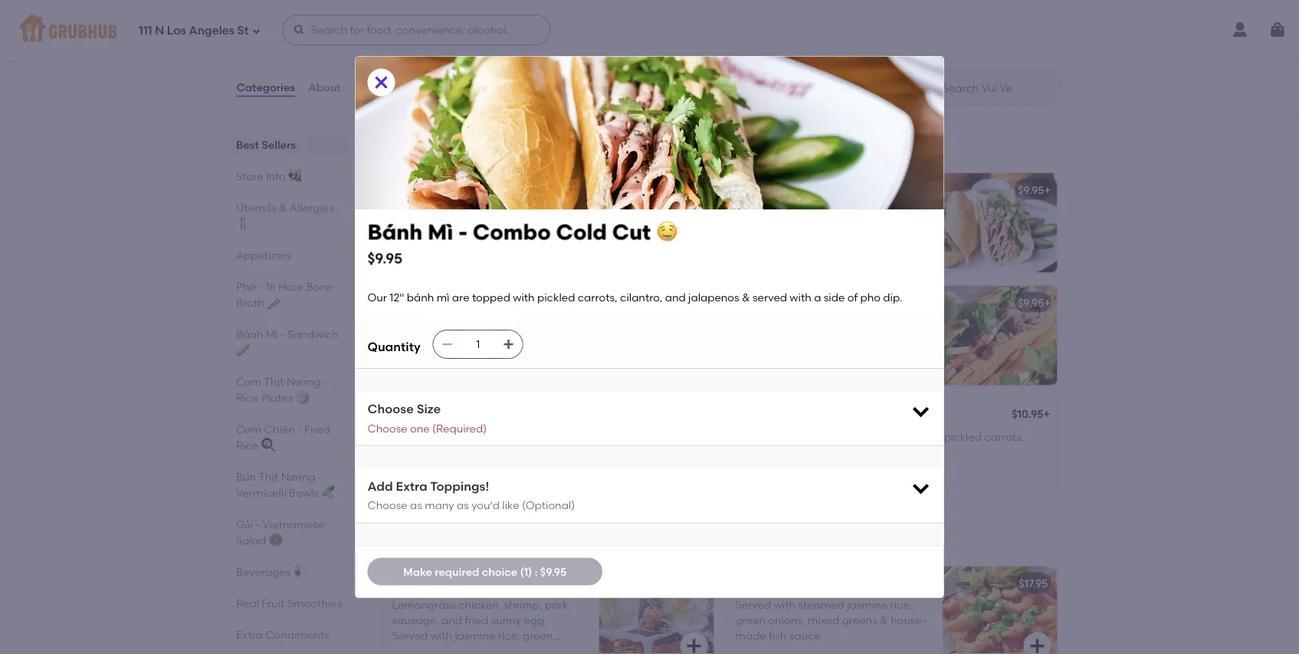 Task type: vqa. For each thing, say whether or not it's contained in the screenshot.
Schlotzsky's - Cinnabon
no



Task type: locate. For each thing, give the bounding box(es) containing it.
mì inside bánh mì - combo cold cut 🤤 $9.95
[[428, 219, 454, 245]]

our 12" bánh mì are topped with pickled carrots, cilantro, and jalapenos & served with a side of pho dip. for bánh mì - combo cold cut 🤤
[[736, 205, 905, 265]]

seller
[[423, 393, 448, 404]]

extra inside add extra toppings! choose as many as you'd like (optional)
[[396, 479, 428, 494]]

jalapenos
[[736, 236, 787, 249], [689, 291, 740, 304], [392, 349, 443, 362], [736, 349, 787, 362], [392, 465, 443, 478]]

braised left pork
[[788, 296, 828, 309]]

best inside tab
[[236, 138, 259, 151]]

$9.95 for bánh mì - fried egg 🍳
[[675, 183, 701, 196]]

chicken right (required)
[[511, 412, 555, 425]]

carrots, down bánh mì - braised beef brisket 😍 in the top of the page
[[433, 333, 473, 346]]

limes up search icon
[[927, 37, 954, 50]]

cơm for cơm chiên - fried rice 🍳 tab
[[236, 423, 261, 436]]

$9.95 for bánh mì - braised pork belly
[[1018, 296, 1045, 309]]

nướng up 'make required choice (1) : $9.95' on the left
[[457, 530, 509, 550]]

1 vertical spatial limes
[[392, 56, 419, 69]]

about button
[[308, 60, 342, 115]]

cold
[[830, 183, 855, 196], [556, 219, 607, 245]]

1 horizontal spatial braised
[[788, 296, 828, 309]]

$9.95 + for bánh mì - braised beef brisket 😍
[[675, 296, 708, 309]]

angeles
[[189, 24, 235, 38]]

1 vertical spatial thịt
[[258, 470, 278, 483]]

0 horizontal spatial sandwich
[[287, 327, 338, 341]]

nướng
[[286, 375, 321, 388], [281, 470, 315, 483], [457, 530, 509, 550]]

jalapenos for bánh mì - braised beef brisket 😍
[[392, 349, 443, 362]]

0 vertical spatial lemongrass
[[444, 412, 509, 425]]

0 horizontal spatial cold
[[556, 219, 607, 245]]

0 horizontal spatial (gf)
[[392, 40, 415, 53]]

🤤 inside bánh mì - combo cold cut 🤤 $9.95
[[656, 219, 678, 245]]

1 horizontal spatial plates
[[564, 530, 615, 550]]

bánh mì - lemongrass chicken
[[392, 412, 555, 425]]

mì
[[524, 205, 537, 218], [805, 205, 818, 218], [437, 291, 450, 304], [461, 318, 474, 331], [805, 318, 818, 331], [844, 430, 857, 443], [461, 433, 474, 446]]

1 vertical spatial 🤤
[[656, 219, 678, 245]]

choose down add
[[368, 499, 408, 512]]

0 vertical spatial onions,
[[769, 614, 806, 627]]

phở up broth in the top of the page
[[236, 280, 256, 293]]

2 vertical spatial thịt
[[422, 530, 453, 550]]

jalapenos. inside button
[[980, 37, 1033, 50]]

house- right greens
[[891, 614, 927, 627]]

best sellers
[[236, 138, 296, 151]]

0 horizontal spatial cut
[[613, 219, 651, 245]]

1 vertical spatial phở
[[236, 280, 256, 293]]

(gf) served with bean sprouts, basil, limes and jalapenos.
[[736, 37, 1033, 50], [392, 40, 581, 69]]

cold inside bánh mì - combo cold cut 🤤 $9.95
[[556, 219, 607, 245]]

carrots, down (required)
[[433, 449, 473, 462]]

carrots, inside "vegan! our 12" bánh mì are topped with pickled carrots, cilantro, and jalapenos."
[[985, 430, 1025, 443]]

🥒
[[321, 486, 332, 499]]

0 vertical spatial choose
[[368, 401, 414, 416]]

(gf) inside the (gf) served with bean sprouts, basil, limes and jalapenos.
[[392, 40, 415, 53]]

a down belly
[[862, 349, 869, 362]]

best left seller
[[401, 393, 421, 404]]

sprouts,
[[853, 37, 895, 50], [510, 40, 551, 53]]

0 horizontal spatial plates
[[261, 391, 293, 404]]

toppings!
[[430, 479, 489, 494]]

phở
[[392, 18, 413, 31], [236, 280, 256, 293]]

1 vertical spatial extra
[[236, 628, 263, 641]]

-
[[449, 137, 456, 156], [437, 183, 442, 196], [781, 183, 785, 196], [459, 219, 468, 245], [258, 280, 263, 293], [437, 296, 442, 309], [781, 296, 785, 309], [280, 327, 285, 341], [323, 375, 328, 388], [437, 412, 442, 425], [297, 423, 302, 436], [318, 470, 322, 483], [255, 518, 260, 531], [513, 530, 520, 550], [418, 577, 423, 590]]

dip. right belly
[[884, 291, 903, 304]]

side left "salad"
[[432, 645, 453, 654]]

0 horizontal spatial basil,
[[554, 40, 581, 53]]

dip. for bánh mì - lemongrass chicken
[[415, 480, 435, 493]]

pickled
[[458, 220, 495, 233], [736, 220, 774, 233], [538, 291, 575, 304], [392, 333, 430, 346], [736, 333, 774, 346], [945, 430, 982, 443], [392, 449, 430, 462]]

0 vertical spatial cut
[[858, 183, 877, 196]]

$17.95
[[1019, 577, 1049, 590]]

2 braised from the left
[[788, 296, 828, 309]]

chicken left breast
[[416, 18, 459, 31]]

cơm thịt nướng - rice plates 🍚 tab
[[236, 373, 343, 406]]

bowls
[[289, 486, 318, 499]]

(optional)
[[522, 499, 575, 512]]

1 vertical spatial rice,
[[498, 629, 521, 642]]

thịt down bánh mì - sandwich 🥖 tab
[[264, 375, 284, 388]]

cơm up make
[[380, 530, 418, 550]]

phở for phở chicken breast
[[392, 18, 413, 31]]

2 horizontal spatial combo
[[788, 183, 827, 196]]

phở inside phở - 16 hour bone broth 🥢
[[236, 280, 256, 293]]

onions, inside served with steamed jasmine rice, green onions, mixed greens & house- made fish sauce.
[[769, 614, 806, 627]]

(gf) served with bean sprouts, basil, limes and jalapenos. up search icon
[[736, 37, 1033, 50]]

+
[[701, 183, 708, 196], [1045, 183, 1051, 196], [701, 296, 708, 309], [1045, 296, 1051, 309], [1044, 407, 1051, 420]]

rice  - lemongrass shrimp image
[[943, 566, 1058, 654]]

cilantro, down 'bánh mì - lemongrass chicken'
[[475, 449, 518, 462]]

house- inside served with steamed jasmine rice, green onions, mixed greens & house- made fish sauce.
[[891, 614, 927, 627]]

$9.95 + for bánh mì - braised pork belly
[[1018, 296, 1051, 309]]

0 horizontal spatial phở
[[236, 280, 256, 293]]

dip.
[[759, 252, 778, 265], [884, 291, 903, 304], [415, 364, 435, 377], [759, 364, 778, 377], [415, 480, 435, 493]]

svg image down "vegan! our 12" bánh mì are topped with pickled carrots, cilantro, and jalapenos."
[[911, 477, 932, 499]]

extra right add
[[396, 479, 428, 494]]

(gf) served with bean sprouts, basil, limes and jalapenos. down breast
[[392, 40, 581, 69]]

2 vertical spatial choose
[[368, 499, 408, 512]]

phở chicken breast image
[[599, 5, 714, 105]]

chiên
[[264, 423, 295, 436]]

main navigation navigation
[[0, 0, 1300, 60]]

1 horizontal spatial sprouts,
[[853, 37, 895, 50]]

phở up reviews in the left top of the page
[[392, 18, 413, 31]]

cơm chiên - fried rice 🍳 tab
[[236, 421, 343, 453]]

fried
[[444, 183, 471, 196], [304, 423, 330, 436]]

bánh mì - sandwich 🥖 down 🥢
[[236, 327, 338, 357]]

jalapenos for bánh mì - braised pork belly
[[736, 349, 787, 362]]

🍳 for egg
[[497, 183, 507, 196]]

1 horizontal spatial house-
[[891, 614, 927, 627]]

sandwich inside bánh mì - sandwich 🥖
[[287, 327, 338, 341]]

braised
[[444, 296, 484, 309], [788, 296, 828, 309]]

0 vertical spatial fried
[[444, 183, 471, 196]]

lemongrass
[[444, 412, 509, 425], [392, 598, 456, 611]]

1 horizontal spatial fried
[[444, 183, 471, 196]]

carrots, right '😍'
[[578, 291, 618, 304]]

green
[[736, 614, 766, 627], [523, 629, 553, 642]]

choose up the one
[[368, 401, 414, 416]]

- inside cơm chiên - fried rice 🍳
[[297, 423, 302, 436]]

side
[[871, 236, 893, 249], [824, 291, 845, 304], [528, 349, 549, 362], [871, 349, 893, 362], [528, 465, 549, 478], [432, 645, 453, 654]]

bánh mì - sandwich 🥖 up egg at the left top
[[380, 137, 559, 156]]

bánh right vegan!
[[814, 430, 841, 443]]

rice, inside served with steamed jasmine rice, green onions, mixed greens & house- made fish sauce.
[[891, 598, 913, 611]]

0 horizontal spatial chicken
[[416, 18, 459, 31]]

and
[[956, 37, 977, 50], [422, 56, 443, 69], [864, 220, 884, 233], [392, 236, 413, 249], [666, 291, 686, 304], [520, 333, 541, 346], [864, 333, 884, 346], [781, 446, 802, 459], [520, 449, 541, 462], [442, 614, 463, 627]]

0 horizontal spatial limes
[[392, 56, 419, 69]]

quantity
[[368, 340, 421, 354]]

our inside vegetarian! our 12" bánh mì are topped with pickled carrots, cilantro, and jalapenos.
[[455, 205, 475, 218]]

limes inside button
[[927, 37, 954, 50]]

- inside phở - 16 hour bone broth 🥢
[[258, 280, 263, 293]]

green inside lemongrass chicken, shrimp, pork sausage, and fried sunny egg. served with jasmine rice, green onions, side salad & house-m
[[523, 629, 553, 642]]

fried inside cơm chiên - fried rice 🍳
[[304, 423, 330, 436]]

0 horizontal spatial house-
[[498, 645, 534, 654]]

best for best seller
[[401, 393, 421, 404]]

2 as from the left
[[457, 499, 469, 512]]

served
[[761, 37, 797, 50], [417, 40, 453, 53], [736, 598, 772, 611], [392, 629, 428, 642]]

bánh mì - sandwich 🥖 inside tab
[[236, 327, 338, 357]]

braised left beef
[[444, 296, 484, 309]]

extra condiments tab
[[236, 627, 343, 643]]

cut inside bánh mì - combo cold cut 🤤 $9.95
[[613, 219, 651, 245]]

0 vertical spatial house-
[[891, 614, 927, 627]]

1 horizontal spatial best
[[401, 393, 421, 404]]

chicken,
[[459, 598, 502, 611]]

served down bánh mì - braised beef brisket 😍 in the top of the page
[[457, 349, 491, 362]]

pork
[[831, 296, 854, 309]]

0 horizontal spatial extra
[[236, 628, 263, 641]]

(gf) served with bean sprouts, basil, limes and jalapenos. button
[[727, 5, 1058, 105]]

pickled inside vegetarian! our 12" bánh mì are topped with pickled carrots, cilantro, and jalapenos.
[[458, 220, 495, 233]]

1 vertical spatial cold
[[556, 219, 607, 245]]

1 as from the left
[[410, 499, 422, 512]]

combo inside bánh mì - combo cold cut 🤤 $9.95
[[473, 219, 551, 245]]

1 horizontal spatial bánh mì - sandwich 🥖
[[380, 137, 559, 156]]

0 vertical spatial green
[[736, 614, 766, 627]]

0 horizontal spatial combo
[[425, 577, 464, 590]]

🥖
[[543, 137, 559, 156], [236, 344, 247, 357]]

cilantro, inside "vegan! our 12" bánh mì are topped with pickled carrots, cilantro, and jalapenos."
[[736, 446, 778, 459]]

as down toppings!
[[457, 499, 469, 512]]

reviews button
[[353, 60, 397, 115]]

choose left the one
[[368, 422, 408, 435]]

side down brisket
[[528, 349, 549, 362]]

0 vertical spatial cơm
[[236, 375, 261, 388]]

thịt
[[264, 375, 284, 388], [258, 470, 278, 483], [422, 530, 453, 550]]

served inside lemongrass chicken, shrimp, pork sausage, and fried sunny egg. served with jasmine rice, green onions, side salad & house-m
[[392, 629, 428, 642]]

with
[[799, 37, 821, 50], [456, 40, 478, 53], [881, 205, 903, 218], [433, 220, 455, 233], [837, 236, 859, 249], [513, 291, 535, 304], [790, 291, 812, 304], [538, 318, 560, 331], [881, 318, 903, 331], [494, 349, 516, 362], [837, 349, 859, 362], [920, 430, 942, 443], [538, 433, 560, 446], [494, 465, 516, 478], [774, 598, 796, 611], [431, 629, 453, 642]]

a for brisket
[[518, 349, 525, 362]]

1 vertical spatial plates
[[564, 530, 615, 550]]

0 vertical spatial combo
[[788, 183, 827, 196]]

side down belly
[[871, 349, 893, 362]]

(gf) inside button
[[736, 37, 758, 50]]

topped inside vegetarian! our 12" bánh mì are topped with pickled carrots, cilantro, and jalapenos.
[[392, 220, 431, 233]]

real
[[236, 597, 259, 610]]

shrimp,
[[504, 598, 543, 611]]

lemongrass up sausage, on the left bottom
[[392, 598, 456, 611]]

0 horizontal spatial best
[[236, 138, 259, 151]]

0 vertical spatial jasmine
[[848, 598, 888, 611]]

appetizers
[[236, 248, 291, 262]]

mì inside tab
[[265, 327, 277, 341]]

0 vertical spatial best
[[236, 138, 259, 151]]

dip. up vegan!
[[759, 364, 778, 377]]

1 vertical spatial house-
[[498, 645, 534, 654]]

🍚 inside tab
[[295, 391, 306, 404]]

+ for bánh mì - braised pork belly
[[1045, 296, 1051, 309]]

0 horizontal spatial 🤤
[[656, 219, 678, 245]]

cơm for 'cơm thịt nướng - rice plates 🍚' tab
[[236, 375, 261, 388]]

0 horizontal spatial fried
[[304, 423, 330, 436]]

0 horizontal spatial jasmine
[[455, 629, 496, 642]]

- inside bánh mì - sandwich 🥖
[[280, 327, 285, 341]]

served down bánh mì - combo cold cut 🤤
[[800, 236, 835, 249]]

side for bánh mì - braised pork belly
[[871, 349, 893, 362]]

$9.95 for bánh mì - combo cold cut 🤤
[[1018, 183, 1045, 196]]

st
[[237, 24, 249, 38]]

1 vertical spatial 🥖
[[236, 344, 247, 357]]

our
[[455, 205, 475, 218], [736, 205, 755, 218], [368, 291, 387, 304], [392, 318, 412, 331], [736, 318, 755, 331], [775, 430, 794, 443], [392, 433, 412, 446]]

house- down the sunny
[[498, 645, 534, 654]]

cilantro, up '😍'
[[540, 220, 583, 233]]

thịt inside bún thịt nướng - vermicelli bowls 🥒
[[258, 470, 278, 483]]

cơm
[[236, 375, 261, 388], [236, 423, 261, 436], [380, 530, 418, 550]]

lemongrass down seller
[[444, 412, 509, 425]]

svg image right st
[[293, 24, 306, 36]]

fried left egg at the left top
[[444, 183, 471, 196]]

gỏi - vietnamese salad 🥗 tab
[[236, 516, 343, 548]]

jasmine up "salad"
[[455, 629, 496, 642]]

pho for bánh mì - combo cold cut 🤤
[[736, 252, 756, 265]]

lemongrass chicken, shrimp, pork sausage, and fried sunny egg. served with jasmine rice, green onions, side salad & house-m
[[392, 598, 569, 654]]

jasmine inside served with steamed jasmine rice, green onions, mixed greens & house- made fish sauce.
[[848, 598, 888, 611]]

1 horizontal spatial jasmine
[[848, 598, 888, 611]]

side up belly
[[871, 236, 893, 249]]

salad
[[456, 645, 484, 654]]

0 vertical spatial phở
[[392, 18, 413, 31]]

cut for bánh mì - combo cold cut 🤤 $9.95
[[613, 219, 651, 245]]

0 vertical spatial plates
[[261, 391, 293, 404]]

plates down (optional)
[[564, 530, 615, 550]]

served inside button
[[761, 37, 797, 50]]

beverages🥤 tab
[[236, 564, 343, 580]]

bánh mì - sandwich 🥖
[[380, 137, 559, 156], [236, 327, 338, 357]]

1 horizontal spatial basil,
[[897, 37, 924, 50]]

are inside "vegan! our 12" bánh mì are topped with pickled carrots, cilantro, and jalapenos."
[[859, 430, 877, 443]]

side for bánh mì - lemongrass chicken
[[528, 465, 549, 478]]

plates inside cơm thịt nướng - rice plates 🍚
[[261, 391, 293, 404]]

0 vertical spatial 🤤
[[879, 183, 890, 196]]

sellers
[[261, 138, 296, 151]]

like
[[503, 499, 520, 512]]

nướng down bánh mì - sandwich 🥖 tab
[[286, 375, 321, 388]]

cilantro,
[[540, 220, 583, 233], [819, 220, 861, 233], [620, 291, 663, 304], [475, 333, 518, 346], [819, 333, 861, 346], [736, 446, 778, 459], [475, 449, 518, 462]]

$9.95 + for bánh mì - combo cold cut 🤤
[[1018, 183, 1051, 196]]

🍳 down chiên
[[261, 439, 272, 452]]

smoothies
[[287, 597, 342, 610]]

0 horizontal spatial 🍳
[[261, 439, 272, 452]]

best left sellers in the left of the page
[[236, 138, 259, 151]]

basil,
[[897, 37, 924, 50], [554, 40, 581, 53]]

about
[[308, 81, 341, 94]]

rice, inside lemongrass chicken, shrimp, pork sausage, and fried sunny egg. served with jasmine rice, green onions, side salad & house-m
[[498, 629, 521, 642]]

nướng up bowls
[[281, 470, 315, 483]]

svg image
[[293, 24, 306, 36], [372, 73, 391, 92], [503, 338, 515, 350], [911, 477, 932, 499], [1029, 637, 1047, 654]]

served up toppings!
[[457, 465, 491, 478]]

sandwich up egg at the left top
[[460, 137, 539, 156]]

🍴
[[236, 217, 247, 230]]

info
[[266, 169, 285, 183]]

jalapenos. inside "vegan! our 12" bánh mì are topped with pickled carrots, cilantro, and jalapenos."
[[804, 446, 858, 459]]

cơm thịt nướng - rice plates 🍚 inside tab
[[236, 375, 328, 404]]

bánh right the one
[[432, 433, 459, 446]]

1 vertical spatial cơm
[[236, 423, 261, 436]]

rice inside cơm chiên - fried rice 🍳
[[236, 439, 258, 452]]

green down "egg."
[[523, 629, 553, 642]]

jalapenos.
[[980, 37, 1033, 50], [445, 56, 499, 69], [416, 236, 469, 249], [804, 446, 858, 459]]

0 vertical spatial limes
[[927, 37, 954, 50]]

dip. up the best seller
[[415, 364, 435, 377]]

1 vertical spatial fried
[[304, 423, 330, 436]]

cơm thịt nướng - rice plates 🍚 up the choice
[[380, 530, 635, 550]]

thịt down many
[[422, 530, 453, 550]]

phở - 16 hour bone broth 🥢 tab
[[236, 278, 343, 311]]

0 horizontal spatial bánh mì - sandwich 🥖
[[236, 327, 338, 357]]

🍚 up rice  - combo special image
[[619, 530, 635, 550]]

0 horizontal spatial onions,
[[392, 645, 429, 654]]

0 horizontal spatial rice,
[[498, 629, 521, 642]]

onions, up fish
[[769, 614, 806, 627]]

- inside 'cơm thịt nướng - rice plates 🍚' tab
[[323, 375, 328, 388]]

2 choose from the top
[[368, 422, 408, 435]]

12"
[[477, 205, 492, 218], [758, 205, 773, 218], [390, 291, 405, 304], [414, 318, 429, 331], [758, 318, 773, 331], [797, 430, 811, 443], [414, 433, 429, 446]]

salad
[[236, 534, 266, 547]]

limes
[[927, 37, 954, 50], [392, 56, 419, 69]]

cơm down bánh mì - sandwich 🥖 tab
[[236, 375, 261, 388]]

1 horizontal spatial 🥖
[[543, 137, 559, 156]]

cơm inside cơm chiên - fried rice 🍳
[[236, 423, 261, 436]]

onions, down sausage, on the left bottom
[[392, 645, 429, 654]]

1 horizontal spatial limes
[[927, 37, 954, 50]]

cut
[[858, 183, 877, 196], [613, 219, 651, 245]]

topped
[[840, 205, 879, 218], [392, 220, 431, 233], [472, 291, 511, 304], [497, 318, 535, 331], [840, 318, 879, 331], [879, 430, 918, 443], [497, 433, 535, 446]]

rice up cơm chiên - fried rice 🍳
[[236, 391, 258, 404]]

best for best sellers
[[236, 138, 259, 151]]

sandwich down phở - 16 hour bone broth 🥢 tab
[[287, 327, 338, 341]]

0 horizontal spatial braised
[[444, 296, 484, 309]]

1 vertical spatial jasmine
[[455, 629, 496, 642]]

🍳 right egg at the left top
[[497, 183, 507, 196]]

0 horizontal spatial cơm thịt nướng - rice plates 🍚
[[236, 375, 328, 404]]

side for bánh mì - braised beef brisket 😍
[[528, 349, 549, 362]]

nướng inside bún thịt nướng - vermicelli bowls 🥒
[[281, 470, 315, 483]]

a
[[862, 236, 869, 249], [815, 291, 822, 304], [518, 349, 525, 362], [862, 349, 869, 362], [518, 465, 525, 478]]

0 vertical spatial cold
[[830, 183, 855, 196]]

pho for bánh mì - lemongrass chicken
[[392, 480, 413, 493]]

1 vertical spatial green
[[523, 629, 553, 642]]

0 horizontal spatial as
[[410, 499, 422, 512]]

1 horizontal spatial (gf)
[[736, 37, 758, 50]]

svg image
[[1269, 21, 1288, 39], [252, 26, 261, 36], [442, 338, 454, 350], [911, 400, 932, 422], [685, 637, 704, 654]]

limes up reviews in the left top of the page
[[392, 56, 419, 69]]

plates
[[261, 391, 293, 404], [564, 530, 615, 550]]

cơm left chiên
[[236, 423, 261, 436]]

extra
[[396, 479, 428, 494], [236, 628, 263, 641]]

1 vertical spatial bánh mì - sandwich 🥖
[[236, 327, 338, 357]]

rice inside 'cơm thịt nướng - rice plates 🍚' tab
[[236, 391, 258, 404]]

carrots, up brisket
[[498, 220, 538, 233]]

carrots, down $10.95
[[985, 430, 1025, 443]]

a up belly
[[862, 236, 869, 249]]

a right input item quantity number field
[[518, 349, 525, 362]]

🍳 for rice
[[261, 439, 272, 452]]

are
[[540, 205, 557, 218], [821, 205, 838, 218], [452, 291, 470, 304], [477, 318, 494, 331], [821, 318, 838, 331], [859, 430, 877, 443], [477, 433, 494, 446]]

1 braised from the left
[[444, 296, 484, 309]]

cold for bánh mì - combo cold cut 🤤
[[830, 183, 855, 196]]

1 horizontal spatial combo
[[473, 219, 551, 245]]

1 vertical spatial combo
[[473, 219, 551, 245]]

green up made
[[736, 614, 766, 627]]

1 vertical spatial best
[[401, 393, 421, 404]]

0 horizontal spatial 🍚
[[295, 391, 306, 404]]

0 vertical spatial 🍳
[[497, 183, 507, 196]]

0 horizontal spatial green
[[523, 629, 553, 642]]

served down bánh mì - braised pork belly
[[800, 349, 835, 362]]

svg image down $17.95 in the right bottom of the page
[[1029, 637, 1047, 654]]

- inside bánh mì - combo cold cut 🤤 $9.95
[[459, 219, 468, 245]]

rice up bún
[[236, 439, 258, 452]]

1 vertical spatial sandwich
[[287, 327, 338, 341]]

dip. for bánh mì - braised beef brisket 😍
[[415, 364, 435, 377]]

0 vertical spatial 🍚
[[295, 391, 306, 404]]

add extra toppings! choose as many as you'd like (optional)
[[368, 479, 575, 512]]

0 vertical spatial cơm thịt nướng - rice plates 🍚
[[236, 375, 328, 404]]

🤤 for bánh mì - combo cold cut 🤤
[[879, 183, 890, 196]]

bánh mì - braised beef brisket 😍 image
[[599, 286, 714, 385]]

vietnamese
[[262, 518, 324, 531]]

dip. up many
[[415, 480, 435, 493]]

🍳 inside cơm chiên - fried rice 🍳
[[261, 439, 272, 452]]

1 horizontal spatial bean
[[824, 37, 851, 50]]

a for cut
[[862, 236, 869, 249]]

🍚 up cơm chiên - fried rice 🍳 tab
[[295, 391, 306, 404]]

1 horizontal spatial cơm thịt nướng - rice plates 🍚
[[380, 530, 635, 550]]

of for belly
[[895, 349, 905, 362]]

sausage,
[[392, 614, 439, 627]]

0 vertical spatial thịt
[[264, 375, 284, 388]]

1 horizontal spatial extra
[[396, 479, 428, 494]]

jasmine up greens
[[848, 598, 888, 611]]

lemongrass inside lemongrass chicken, shrimp, pork sausage, and fried sunny egg. served with jasmine rice, green onions, side salad & house-m
[[392, 598, 456, 611]]

fried right chiên
[[304, 423, 330, 436]]

dip. up bánh mì - braised pork belly
[[759, 252, 778, 265]]

braised for beef
[[444, 296, 484, 309]]

1 horizontal spatial rice,
[[891, 598, 913, 611]]

🥗
[[269, 534, 279, 547]]

1 horizontal spatial as
[[457, 499, 469, 512]]

cilantro, down vegan!
[[736, 446, 778, 459]]

extra down real
[[236, 628, 263, 641]]

1 horizontal spatial 🤤
[[879, 183, 890, 196]]

thịt inside 'cơm thịt nướng - rice plates 🍚' tab
[[264, 375, 284, 388]]

bánh mì - combo cold cut 🤤 $9.95
[[368, 219, 678, 267]]

3 choose from the top
[[368, 499, 408, 512]]

1 vertical spatial lemongrass
[[392, 598, 456, 611]]

1 vertical spatial 🍳
[[261, 439, 272, 452]]

thịt for 'cơm thịt nướng - rice plates 🍚' tab
[[264, 375, 284, 388]]

bánh up bánh mì - combo cold cut 🤤 $9.95 in the top of the page
[[495, 205, 522, 218]]

1 horizontal spatial (gf) served with bean sprouts, basil, limes and jalapenos.
[[736, 37, 1033, 50]]

side up (optional)
[[528, 465, 549, 478]]

store info 🐝 tab
[[236, 168, 343, 184]]

1 horizontal spatial cold
[[830, 183, 855, 196]]

side left belly
[[824, 291, 845, 304]]

$9.95 +
[[675, 183, 708, 196], [1018, 183, 1051, 196], [675, 296, 708, 309], [1018, 296, 1051, 309]]

1 vertical spatial onions,
[[392, 645, 429, 654]]

broth
[[236, 296, 264, 309]]

1 vertical spatial cut
[[613, 219, 651, 245]]

1 horizontal spatial onions,
[[769, 614, 806, 627]]

cơm inside cơm thịt nướng - rice plates 🍚
[[236, 375, 261, 388]]

rice  - combo special image
[[599, 566, 714, 654]]

served for bánh mì - braised beef brisket 😍
[[457, 349, 491, 362]]

Input item quantity number field
[[461, 330, 495, 358]]

cơm thịt nướng - rice plates 🍚 up chiên
[[236, 375, 328, 404]]

bánh mì - braised pork belly
[[736, 296, 882, 309]]

dip. for bánh mì - combo cold cut 🤤
[[759, 252, 778, 265]]



Task type: describe. For each thing, give the bounding box(es) containing it.
a up like
[[518, 465, 525, 478]]

vegetarian! our 12" bánh mì are topped with pickled carrots, cilantro, and jalapenos.
[[392, 205, 583, 249]]

breast
[[461, 18, 496, 31]]

n
[[155, 24, 164, 38]]

(gf) served with bean sprouts, basil, limes and jalapenos. inside (gf) served with bean sprouts, basil, limes and jalapenos. button
[[736, 37, 1033, 50]]

0 horizontal spatial sprouts,
[[510, 40, 551, 53]]

bone
[[306, 280, 333, 293]]

and inside "vegan! our 12" bánh mì are topped with pickled carrots, cilantro, and jalapenos."
[[781, 446, 802, 459]]

combo for bánh mì - combo cold cut 🤤 $9.95
[[473, 219, 551, 245]]

with inside lemongrass chicken, shrimp, pork sausage, and fried sunny egg. served with jasmine rice, green onions, side salad & house-m
[[431, 629, 453, 642]]

our 12" bánh mì are topped with pickled carrots, cilantro, and jalapenos & served with a side of pho dip. for bánh mì - braised beef brisket 😍
[[392, 318, 562, 377]]

hour
[[278, 280, 303, 293]]

onions, inside lemongrass chicken, shrimp, pork sausage, and fried sunny egg. served with jasmine rice, green onions, side salad & house-m
[[392, 645, 429, 654]]

svg image right input item quantity number field
[[503, 338, 515, 350]]

cut for bánh mì - combo cold cut 🤤
[[858, 183, 877, 196]]

0 horizontal spatial (gf) served with bean sprouts, basil, limes and jalapenos.
[[392, 40, 581, 69]]

bean inside button
[[824, 37, 851, 50]]

with inside served with steamed jasmine rice, green onions, mixed greens & house- made fish sauce.
[[774, 598, 796, 611]]

cilantro, inside vegetarian! our 12" bánh mì are topped with pickled carrots, cilantro, and jalapenos.
[[540, 220, 583, 233]]

special
[[467, 577, 506, 590]]

jalapenos for bánh mì - lemongrass chicken
[[392, 465, 443, 478]]

topped inside "vegan! our 12" bánh mì are topped with pickled carrots, cilantro, and jalapenos."
[[879, 430, 918, 443]]

side for bánh mì - combo cold cut 🤤
[[871, 236, 893, 249]]

0 vertical spatial sandwich
[[460, 137, 539, 156]]

cilantro, down pork
[[819, 333, 861, 346]]

2 vertical spatial cơm
[[380, 530, 418, 550]]

house- inside lemongrass chicken, shrimp, pork sausage, and fried sunny egg. served with jasmine rice, green onions, side salad & house-m
[[498, 645, 534, 654]]

gỏi - vietnamese salad 🥗
[[236, 518, 324, 547]]

condiments
[[265, 628, 329, 641]]

😍
[[552, 296, 562, 309]]

sauce.
[[790, 629, 824, 642]]

🤤 for bánh mì - combo cold cut 🤤 $9.95
[[656, 219, 678, 245]]

and inside vegetarian! our 12" bánh mì are topped with pickled carrots, cilantro, and jalapenos.
[[392, 236, 413, 249]]

search icon image
[[918, 78, 937, 97]]

you'd
[[472, 499, 500, 512]]

our inside "vegan! our 12" bánh mì are topped with pickled carrots, cilantro, and jalapenos."
[[775, 430, 794, 443]]

Search Vui Ve search field
[[941, 81, 1059, 95]]

best sellers tab
[[236, 137, 343, 153]]

1 horizontal spatial chicken
[[511, 412, 555, 425]]

many
[[425, 499, 455, 512]]

carrots, inside vegetarian! our 12" bánh mì are topped with pickled carrots, cilantro, and jalapenos.
[[498, 220, 538, 233]]

fish
[[769, 629, 787, 642]]

0 vertical spatial 🥖
[[543, 137, 559, 156]]

0 vertical spatial bánh mì - sandwich 🥖
[[380, 137, 559, 156]]

beef
[[487, 296, 511, 309]]

served for bánh mì - braised pork belly
[[800, 349, 835, 362]]

our 12" bánh mì are topped with pickled carrots, cilantro, and jalapenos & served with a side of pho dip. for bánh mì - lemongrass chicken
[[392, 433, 562, 493]]

12" inside "vegan! our 12" bánh mì are topped with pickled carrots, cilantro, and jalapenos."
[[797, 430, 811, 443]]

1 vertical spatial cơm thịt nướng - rice plates 🍚
[[380, 530, 635, 550]]

cơm chiên - fried rice 🍳
[[236, 423, 330, 452]]

bánh mì - combo cold cut 🤤
[[736, 183, 890, 196]]

vegan!
[[736, 430, 772, 443]]

bánh inside "vegan! our 12" bánh mì are topped with pickled carrots, cilantro, and jalapenos."
[[814, 430, 841, 443]]

bún thịt nướng - vermicelli bowls 🥒
[[236, 470, 332, 499]]

bánh mì - fried egg 🍳
[[392, 183, 507, 196]]

served for bánh mì - lemongrass chicken
[[457, 465, 491, 478]]

served inside served with steamed jasmine rice, green onions, mixed greens & house- made fish sauce.
[[736, 598, 772, 611]]

egg
[[474, 183, 494, 196]]

12" inside vegetarian! our 12" bánh mì are topped with pickled carrots, cilantro, and jalapenos.
[[477, 205, 492, 218]]

required
[[435, 565, 480, 578]]

bánh mì - lemongrass chicken image
[[599, 398, 714, 498]]

thịt for the bún thịt nướng - vermicelli bowls 🥒 tab
[[258, 470, 278, 483]]

cilantro, down bánh mì - combo cold cut 🤤
[[819, 220, 861, 233]]

mixed
[[808, 614, 840, 627]]

nướng for the bún thịt nướng - vermicelli bowls 🥒 tab
[[281, 470, 315, 483]]

+ for bánh mì - combo cold cut 🤤
[[1045, 183, 1051, 196]]

1 horizontal spatial 🍚
[[619, 530, 635, 550]]

categories
[[237, 81, 295, 94]]

and inside lemongrass chicken, shrimp, pork sausage, and fried sunny egg. served with jasmine rice, green onions, side salad & house-m
[[442, 614, 463, 627]]

jalapenos for bánh mì - combo cold cut 🤤
[[736, 236, 787, 249]]

are inside vegetarian! our 12" bánh mì are topped with pickled carrots, cilantro, and jalapenos.
[[540, 205, 557, 218]]

(required)
[[433, 422, 487, 435]]

$10.95 +
[[1012, 407, 1051, 420]]

and inside button
[[956, 37, 977, 50]]

jasmine inside lemongrass chicken, shrimp, pork sausage, and fried sunny egg. served with jasmine rice, green onions, side salad & house-m
[[455, 629, 496, 642]]

beverages🥤
[[236, 565, 301, 578]]

sprouts, inside button
[[853, 37, 895, 50]]

🥢
[[266, 296, 277, 309]]

served for bánh mì - combo cold cut 🤤
[[800, 236, 835, 249]]

choose inside add extra toppings! choose as many as you'd like (optional)
[[368, 499, 408, 512]]

size
[[417, 401, 441, 416]]

$9.95 inside bánh mì - combo cold cut 🤤 $9.95
[[368, 250, 403, 267]]

(1)
[[520, 565, 533, 578]]

bánh left input item quantity number field
[[432, 318, 459, 331]]

combo for bánh mì - combo cold cut 🤤
[[788, 183, 827, 196]]

sunny
[[491, 614, 522, 627]]

fruit
[[261, 597, 284, 610]]

side inside lemongrass chicken, shrimp, pork sausage, and fried sunny egg. served with jasmine rice, green onions, side salad & house-m
[[432, 645, 453, 654]]

rice up sausage, on the left bottom
[[392, 577, 415, 590]]

extra inside tab
[[236, 628, 263, 641]]

fried
[[465, 614, 489, 627]]

bún thịt nướng - vermicelli bowls 🥒 tab
[[236, 469, 343, 501]]

cilantro, down bánh mì - fried egg 🍳 image
[[620, 291, 663, 304]]

bánh mì - braised pork belly image
[[943, 286, 1058, 385]]

rice  - combo special
[[392, 577, 506, 590]]

make
[[404, 565, 432, 578]]

🐝
[[288, 169, 299, 183]]

reviews
[[354, 81, 397, 94]]

🥖 inside bánh mì - sandwich 🥖 tab
[[236, 344, 247, 357]]

with inside button
[[799, 37, 821, 50]]

carrots, down bánh mì - combo cold cut 🤤
[[776, 220, 816, 233]]

store info 🐝
[[236, 169, 299, 183]]

2 vertical spatial combo
[[425, 577, 464, 590]]

0 vertical spatial chicken
[[416, 18, 459, 31]]

with inside vegetarian! our 12" bánh mì are topped with pickled carrots, cilantro, and jalapenos.
[[433, 220, 455, 233]]

& inside lemongrass chicken, shrimp, pork sausage, and fried sunny egg. served with jasmine rice, green onions, side salad & house-m
[[487, 645, 495, 654]]

phở for phở - 16 hour bone broth 🥢
[[236, 280, 256, 293]]

- inside gỏi - vietnamese salad 🥗
[[255, 518, 260, 531]]

one
[[410, 422, 430, 435]]

16
[[265, 280, 276, 293]]

+ for bánh mì - braised beef brisket 😍
[[701, 296, 708, 309]]

phở chicken breast
[[392, 18, 496, 31]]

vermicelli
[[236, 486, 286, 499]]

vegan! our 12" bánh mì are topped with pickled carrots, cilantro, and jalapenos.
[[736, 430, 1025, 459]]

brisket
[[513, 296, 549, 309]]

bánh mì - sandwich 🥖 tab
[[236, 326, 343, 358]]

& inside served with steamed jasmine rice, green onions, mixed greens & house- made fish sauce.
[[881, 614, 889, 627]]

111
[[139, 24, 152, 38]]

bánh mì - braised beef brisket 😍
[[392, 296, 562, 309]]

0 horizontal spatial bean
[[480, 40, 507, 53]]

utensils & allergies 🍴 tab
[[236, 199, 343, 232]]

bánh mì - fried egg 🍳 image
[[599, 173, 714, 273]]

appetizers tab
[[236, 247, 343, 263]]

bánh inside tab
[[236, 327, 263, 341]]

store
[[236, 169, 263, 183]]

choose size choose one (required)
[[368, 401, 487, 435]]

braised for pork
[[788, 296, 828, 309]]

jalapenos. inside vegetarian! our 12" bánh mì are topped with pickled carrots, cilantro, and jalapenos.
[[416, 236, 469, 249]]

pho for bánh mì - braised pork belly
[[736, 364, 756, 377]]

our 12" bánh mì are topped with pickled carrots, cilantro, and jalapenos & served with a side of pho dip. for bánh mì - braised pork belly
[[736, 318, 905, 377]]

mì inside "vegan! our 12" bánh mì are topped with pickled carrots, cilantro, and jalapenos."
[[844, 430, 857, 443]]

bánh mì - combo cold cut 🤤 image
[[943, 173, 1058, 273]]

categories button
[[236, 60, 296, 115]]

svg image right about
[[372, 73, 391, 92]]

svg image inside the main navigation navigation
[[293, 24, 306, 36]]

bánh inside bánh mì - combo cold cut 🤤 $9.95
[[368, 219, 423, 245]]

green inside served with steamed jasmine rice, green onions, mixed greens & house- made fish sauce.
[[736, 614, 766, 627]]

a left pork
[[815, 291, 822, 304]]

cilantro, down beef
[[475, 333, 518, 346]]

nướng for 'cơm thịt nướng - rice plates 🍚' tab
[[286, 375, 321, 388]]

& inside utensils & allergies 🍴
[[279, 201, 287, 214]]

1 choose from the top
[[368, 401, 414, 416]]

rice up :
[[524, 530, 560, 550]]

of for cut
[[895, 236, 905, 249]]

utensils
[[236, 201, 276, 214]]

$10.95
[[1012, 407, 1044, 420]]

pickled inside "vegan! our 12" bánh mì are topped with pickled carrots, cilantro, and jalapenos."
[[945, 430, 982, 443]]

choice
[[482, 565, 518, 578]]

bánh down bánh mì - braised pork belly
[[775, 318, 802, 331]]

real fruit smoothies tab
[[236, 595, 343, 611]]

belly
[[857, 296, 882, 309]]

add
[[368, 479, 393, 494]]

made
[[736, 629, 767, 642]]

served with steamed jasmine rice, green onions, mixed greens & house- made fish sauce.
[[736, 598, 927, 642]]

dip. for bánh mì - braised pork belly
[[759, 364, 778, 377]]

- inside bún thịt nướng - vermicelli bowls 🥒
[[318, 470, 322, 483]]

+ for bánh mì - fried egg 🍳
[[701, 183, 708, 196]]

bánh down bánh mì - combo cold cut 🤤
[[775, 205, 802, 218]]

with inside "vegan! our 12" bánh mì are topped with pickled carrots, cilantro, and jalapenos."
[[920, 430, 942, 443]]

gỏi
[[236, 518, 253, 531]]

los
[[167, 24, 186, 38]]

fried for mì
[[444, 183, 471, 196]]

served left pork
[[753, 291, 788, 304]]

make required choice (1) : $9.95
[[404, 565, 567, 578]]

cold for bánh mì - combo cold cut 🤤 $9.95
[[556, 219, 607, 245]]

phở - 16 hour bone broth 🥢
[[236, 280, 333, 309]]

:
[[535, 565, 538, 578]]

utensils & allergies 🍴
[[236, 201, 334, 230]]

egg.
[[524, 614, 547, 627]]

allergies
[[290, 201, 334, 214]]

a for belly
[[862, 349, 869, 362]]

steamed
[[799, 598, 845, 611]]

greens
[[843, 614, 878, 627]]

bánh up quantity
[[407, 291, 434, 304]]

basil, inside button
[[897, 37, 924, 50]]

carrots, down bánh mì - braised pork belly
[[776, 333, 816, 346]]

pho for bánh mì - braised beef brisket 😍
[[392, 364, 413, 377]]

of for brisket
[[552, 349, 562, 362]]

2 vertical spatial nướng
[[457, 530, 509, 550]]

$9.95 + for bánh mì - fried egg 🍳
[[675, 183, 708, 196]]

vegetarian!
[[392, 205, 453, 218]]

bún
[[236, 470, 256, 483]]

fried for chiên
[[304, 423, 330, 436]]

bánh inside vegetarian! our 12" bánh mì are topped with pickled carrots, cilantro, and jalapenos.
[[495, 205, 522, 218]]

mì inside vegetarian! our 12" bánh mì are topped with pickled carrots, cilantro, and jalapenos.
[[524, 205, 537, 218]]

$9.95 for bánh mì - braised beef brisket 😍
[[675, 296, 701, 309]]



